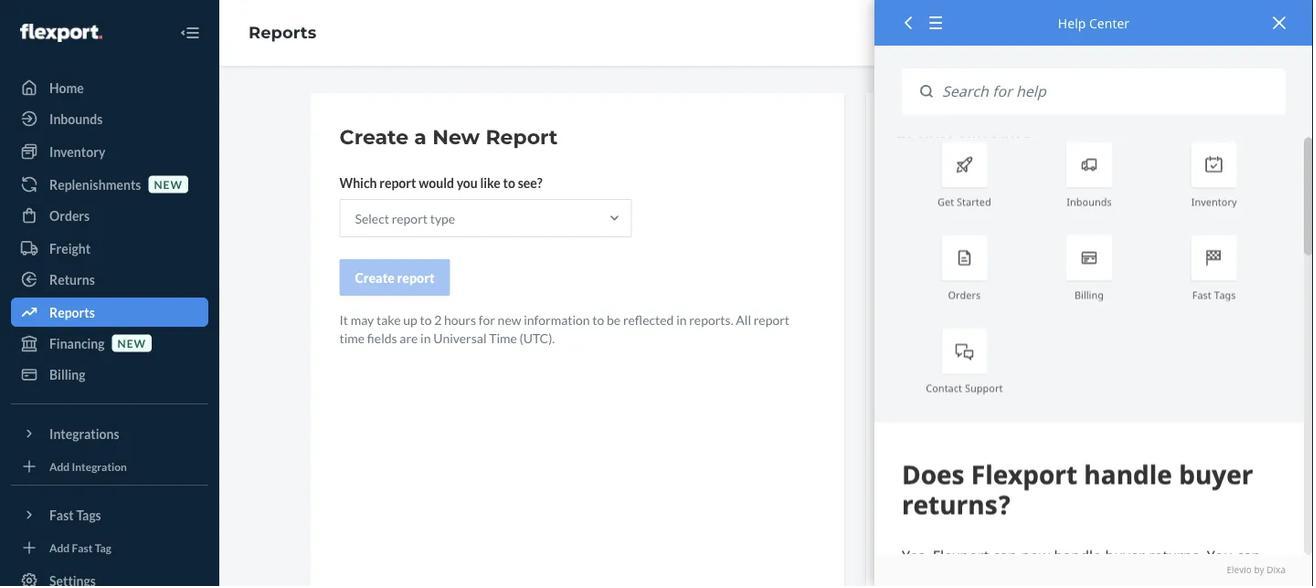 Task type: vqa. For each thing, say whether or not it's contained in the screenshot.
INBOUNDS link
yes



Task type: describe. For each thing, give the bounding box(es) containing it.
- for monthly
[[954, 374, 959, 390]]

1 vertical spatial in
[[421, 330, 431, 346]]

it may take up to 2 hours for new information to be reflected in reports. all report time fields are in universal time (utc).
[[340, 312, 790, 346]]

1 horizontal spatial help
[[1058, 14, 1086, 32]]

and inside button
[[1032, 539, 1053, 554]]

integrations
[[49, 426, 119, 442]]

report for create report
[[397, 270, 435, 286]]

get
[[938, 195, 954, 208]]

integration
[[72, 460, 127, 473]]

packages
[[961, 415, 1013, 431]]

select
[[355, 211, 389, 226]]

contact
[[926, 382, 963, 395]]

inbounds - inventory reconciliation button
[[896, 321, 1193, 362]]

elevio
[[1227, 565, 1252, 577]]

column
[[978, 173, 1020, 189]]

inbounds - shipping plan reconciliation
[[899, 457, 1119, 472]]

reports inside reports link
[[49, 305, 95, 320]]

select report type
[[355, 211, 455, 226]]

like
[[480, 175, 501, 191]]

add fast tag link
[[11, 537, 208, 559]]

reporting
[[987, 210, 1043, 225]]

elevio by dixa
[[1227, 565, 1286, 577]]

1 vertical spatial reports link
[[11, 298, 208, 327]]

dixa
[[1267, 565, 1286, 577]]

may
[[351, 312, 374, 328]]

details.
[[1022, 173, 1062, 189]]

1 horizontal spatial report
[[896, 124, 955, 144]]

reconciliation for inbounds - inventory reconciliation
[[1018, 333, 1098, 349]]

replenishments
[[49, 177, 141, 192]]

new for replenishments
[[154, 178, 183, 191]]

of
[[1181, 155, 1193, 170]]

help center
[[1058, 14, 1130, 32]]

create a new report
[[340, 125, 558, 149]]

inventory - lot tracking and fefo (all products) button
[[896, 527, 1193, 568]]

support
[[965, 382, 1003, 395]]

- for claims
[[940, 292, 944, 308]]

to inside visit these help center articles to get a description of the report and column details.
[[1072, 155, 1084, 170]]

time
[[340, 330, 365, 346]]

to left be
[[593, 312, 605, 328]]

financing
[[49, 336, 105, 351]]

to right like
[[503, 175, 516, 191]]

inbounds for inbounds - shipping plan reconciliation
[[899, 457, 952, 472]]

submitted
[[987, 292, 1045, 308]]

orders link
[[11, 201, 208, 230]]

create for create report
[[355, 270, 395, 286]]

introduction to reporting button
[[896, 197, 1193, 239]]

tracking
[[984, 539, 1030, 554]]

new for financing
[[118, 337, 146, 350]]

home
[[49, 80, 84, 96]]

started
[[957, 195, 992, 208]]

claims - claims submitted button
[[896, 280, 1193, 321]]

today
[[1001, 498, 1034, 513]]

inventory down of
[[1192, 195, 1237, 208]]

levels
[[963, 498, 998, 513]]

all
[[736, 312, 751, 328]]

lot
[[963, 539, 982, 554]]

glossary
[[959, 124, 1033, 144]]

0 vertical spatial a
[[414, 125, 427, 149]]

tags inside dropdown button
[[76, 508, 101, 523]]

reconciliation for inbounds - monthly reconciliation
[[1011, 374, 1091, 390]]

billing inside button
[[899, 251, 934, 266]]

inbounds for inbounds - inventory reconciliation
[[899, 333, 952, 349]]

fields
[[367, 330, 397, 346]]

inbounds - packages
[[899, 415, 1013, 431]]

contact support
[[926, 382, 1003, 395]]

report glossary
[[896, 124, 1033, 144]]

2 claims from the left
[[947, 292, 985, 308]]

elevio by dixa link
[[902, 565, 1286, 578]]

- for lot
[[957, 539, 961, 554]]

help inside visit these help center articles to get a description of the report and column details.
[[957, 155, 984, 170]]

new inside it may take up to 2 hours for new information to be reflected in reports. all report time fields are in universal time (utc).
[[498, 312, 521, 328]]

be
[[607, 312, 621, 328]]

you
[[457, 175, 478, 191]]

inbounds - packages button
[[896, 403, 1193, 444]]

fast inside dropdown button
[[49, 508, 74, 523]]

time
[[489, 330, 517, 346]]

- for credits
[[937, 251, 941, 266]]

(all
[[1090, 539, 1107, 554]]

inventory link
[[11, 137, 208, 166]]

report inside visit these help center articles to get a description of the report and column details.
[[917, 173, 953, 189]]

fefo
[[1056, 539, 1088, 554]]

returns
[[49, 272, 95, 287]]

returns link
[[11, 265, 208, 294]]

inbounds - shipping plan reconciliation button
[[896, 444, 1193, 485]]

freight link
[[11, 234, 208, 263]]

inbounds for inbounds - packages
[[899, 415, 952, 431]]

0 vertical spatial reports link
[[249, 23, 316, 43]]

up
[[403, 312, 418, 328]]

report for billing - credits report
[[988, 251, 1027, 266]]

type
[[430, 211, 455, 226]]

monthly
[[961, 374, 1009, 390]]

0 horizontal spatial billing
[[49, 367, 85, 383]]

1 horizontal spatial center
[[1090, 14, 1130, 32]]

information
[[524, 312, 590, 328]]

create report button
[[340, 260, 450, 296]]

2
[[434, 312, 442, 328]]

report for select report type
[[392, 211, 428, 226]]

report for create a new report
[[486, 125, 558, 149]]

to inside "button"
[[972, 210, 984, 225]]

see?
[[518, 175, 543, 191]]

- for levels
[[957, 498, 961, 513]]

create report
[[355, 270, 435, 286]]



Task type: locate. For each thing, give the bounding box(es) containing it.
to left 2
[[420, 312, 432, 328]]

1 horizontal spatial and
[[1032, 539, 1053, 554]]

- down billing - credits report
[[940, 292, 944, 308]]

a inside visit these help center articles to get a description of the report and column details.
[[1107, 155, 1113, 170]]

0 vertical spatial fast tags
[[1193, 288, 1236, 302]]

visit these help center articles to get a description of the report and column details.
[[896, 155, 1193, 189]]

to down started
[[972, 210, 984, 225]]

1 vertical spatial a
[[1107, 155, 1113, 170]]

2 vertical spatial billing
[[49, 367, 85, 383]]

report down reporting at right
[[988, 251, 1027, 266]]

0 vertical spatial fast
[[1193, 288, 1212, 302]]

orders down credits
[[948, 288, 981, 302]]

1 vertical spatial add
[[49, 542, 70, 555]]

inbounds
[[49, 111, 103, 127], [1067, 195, 1112, 208], [899, 333, 952, 349], [899, 374, 952, 390], [899, 415, 952, 431], [899, 457, 952, 472]]

inbounds down get
[[1067, 195, 1112, 208]]

1 add from the top
[[49, 460, 70, 473]]

0 vertical spatial reconciliation
[[1018, 333, 1098, 349]]

inventory inside button
[[899, 539, 954, 554]]

inbounds down home
[[49, 111, 103, 127]]

- left monthly
[[954, 374, 959, 390]]

help up search search box
[[1058, 14, 1086, 32]]

to
[[1072, 155, 1084, 170], [503, 175, 516, 191], [972, 210, 984, 225], [420, 312, 432, 328], [593, 312, 605, 328]]

billing down financing
[[49, 367, 85, 383]]

help
[[1058, 14, 1086, 32], [957, 155, 984, 170]]

credits
[[944, 251, 985, 266]]

inbounds down contact at the right bottom
[[899, 415, 952, 431]]

which
[[340, 175, 377, 191]]

0 vertical spatial create
[[340, 125, 409, 149]]

which report would you like to see?
[[340, 175, 543, 191]]

reports
[[249, 23, 316, 43], [49, 305, 95, 320]]

close navigation image
[[179, 22, 201, 44]]

reconciliation
[[1018, 333, 1098, 349], [1011, 374, 1091, 390], [1039, 457, 1119, 472]]

and left fefo
[[1032, 539, 1053, 554]]

0 vertical spatial in
[[677, 312, 687, 328]]

inbounds - inventory reconciliation
[[899, 333, 1098, 349]]

report up see?
[[486, 125, 558, 149]]

in left reports.
[[677, 312, 687, 328]]

and up get started
[[955, 173, 976, 189]]

add inside 'add integration' link
[[49, 460, 70, 473]]

1 vertical spatial fast tags
[[49, 508, 101, 523]]

0 vertical spatial reports
[[249, 23, 316, 43]]

the
[[896, 173, 914, 189]]

billing - credits report button
[[896, 239, 1193, 280]]

inbounds down inbounds - packages
[[899, 457, 952, 472]]

new
[[432, 125, 480, 149]]

report inside button
[[988, 251, 1027, 266]]

0 vertical spatial add
[[49, 460, 70, 473]]

2 vertical spatial new
[[118, 337, 146, 350]]

0 vertical spatial billing
[[899, 251, 934, 266]]

create inside button
[[355, 270, 395, 286]]

1 horizontal spatial tags
[[1215, 288, 1236, 302]]

orders
[[49, 208, 90, 224], [948, 288, 981, 302]]

new
[[154, 178, 183, 191], [498, 312, 521, 328], [118, 337, 146, 350]]

inbounds inside "button"
[[899, 415, 952, 431]]

1 vertical spatial reconciliation
[[1011, 374, 1091, 390]]

1 vertical spatial center
[[986, 155, 1026, 170]]

inbounds up contact at the right bottom
[[899, 333, 952, 349]]

articles
[[1028, 155, 1069, 170]]

to left get
[[1072, 155, 1084, 170]]

in
[[677, 312, 687, 328], [421, 330, 431, 346]]

billing down introduction at the right of page
[[899, 251, 934, 266]]

1 vertical spatial orders
[[948, 288, 981, 302]]

reconciliation down inbounds - inventory reconciliation button
[[1011, 374, 1091, 390]]

claims down credits
[[947, 292, 985, 308]]

0 vertical spatial tags
[[1215, 288, 1236, 302]]

a right get
[[1107, 155, 1113, 170]]

2 add from the top
[[49, 542, 70, 555]]

- inside button
[[957, 539, 961, 554]]

0 horizontal spatial reports link
[[11, 298, 208, 327]]

report inside it may take up to 2 hours for new information to be reflected in reports. all report time fields are in universal time (utc).
[[754, 312, 790, 328]]

1 claims from the left
[[899, 292, 937, 308]]

- down the claims - claims submitted
[[954, 333, 959, 349]]

0 horizontal spatial center
[[986, 155, 1026, 170]]

inventory left lot
[[899, 539, 954, 554]]

0 vertical spatial orders
[[49, 208, 90, 224]]

0 horizontal spatial new
[[118, 337, 146, 350]]

1 horizontal spatial billing
[[899, 251, 934, 266]]

inbounds - monthly reconciliation button
[[896, 362, 1193, 403]]

- left levels
[[957, 498, 961, 513]]

description
[[1115, 155, 1179, 170]]

reflected
[[623, 312, 674, 328]]

home link
[[11, 73, 208, 102]]

reports.
[[689, 312, 734, 328]]

hours
[[444, 312, 476, 328]]

billing link
[[11, 360, 208, 389]]

for
[[479, 312, 495, 328]]

and
[[955, 173, 976, 189], [1032, 539, 1053, 554]]

report up select report type
[[380, 175, 416, 191]]

shipping
[[961, 457, 1009, 472]]

1 vertical spatial and
[[1032, 539, 1053, 554]]

- left shipping
[[954, 457, 959, 472]]

inbounds up inbounds - packages
[[899, 374, 952, 390]]

create
[[340, 125, 409, 149], [355, 270, 395, 286]]

0 horizontal spatial orders
[[49, 208, 90, 224]]

1 horizontal spatial reports link
[[249, 23, 316, 43]]

by
[[1255, 565, 1265, 577]]

these
[[924, 155, 955, 170]]

0 horizontal spatial fast tags
[[49, 508, 101, 523]]

would
[[419, 175, 454, 191]]

1 horizontal spatial a
[[1107, 155, 1113, 170]]

report down these
[[917, 173, 953, 189]]

products)
[[1110, 539, 1163, 554]]

integrations button
[[11, 420, 208, 449]]

fast tags
[[1193, 288, 1236, 302], [49, 508, 101, 523]]

reconciliation down 'claims - claims submitted' button
[[1018, 333, 1098, 349]]

report
[[917, 173, 953, 189], [380, 175, 416, 191], [392, 211, 428, 226], [397, 270, 435, 286], [754, 312, 790, 328]]

Search search field
[[933, 69, 1286, 115]]

- for inventory
[[954, 333, 959, 349]]

report
[[896, 124, 955, 144], [486, 125, 558, 149], [988, 251, 1027, 266]]

fast tags inside dropdown button
[[49, 508, 101, 523]]

fast
[[1193, 288, 1212, 302], [49, 508, 74, 523], [72, 542, 93, 555]]

center
[[1090, 14, 1130, 32], [986, 155, 1026, 170]]

1 horizontal spatial fast tags
[[1193, 288, 1236, 302]]

add fast tag
[[49, 542, 111, 555]]

inbounds for inbounds - monthly reconciliation
[[899, 374, 952, 390]]

new up 'time' at the bottom left of page
[[498, 312, 521, 328]]

inbounds link
[[11, 104, 208, 133]]

add for add integration
[[49, 460, 70, 473]]

new up the "orders" link
[[154, 178, 183, 191]]

0 horizontal spatial help
[[957, 155, 984, 170]]

a left new on the top left of page
[[414, 125, 427, 149]]

center up search search box
[[1090, 14, 1130, 32]]

inventory up monthly
[[961, 333, 1016, 349]]

billing down billing - credits report button
[[1075, 288, 1104, 302]]

1 horizontal spatial new
[[154, 178, 183, 191]]

fast tags button
[[11, 501, 208, 530]]

0 horizontal spatial report
[[486, 125, 558, 149]]

reconciliation down inbounds - packages "button"
[[1039, 457, 1119, 472]]

1 vertical spatial create
[[355, 270, 395, 286]]

2 horizontal spatial billing
[[1075, 288, 1104, 302]]

plan
[[1012, 457, 1036, 472]]

inventory up replenishments
[[49, 144, 105, 160]]

(utc).
[[520, 330, 555, 346]]

visit
[[896, 155, 921, 170]]

0 vertical spatial new
[[154, 178, 183, 191]]

in right the are
[[421, 330, 431, 346]]

report up up at the bottom of the page
[[397, 270, 435, 286]]

1 horizontal spatial claims
[[947, 292, 985, 308]]

take
[[377, 312, 401, 328]]

create up which
[[340, 125, 409, 149]]

report right all
[[754, 312, 790, 328]]

0 vertical spatial and
[[955, 173, 976, 189]]

2 horizontal spatial new
[[498, 312, 521, 328]]

1 horizontal spatial reports
[[249, 23, 316, 43]]

inbounds - monthly reconciliation
[[899, 374, 1091, 390]]

add integration link
[[11, 456, 208, 478]]

center inside visit these help center articles to get a description of the report and column details.
[[986, 155, 1026, 170]]

orders inside the "orders" link
[[49, 208, 90, 224]]

universal
[[433, 330, 487, 346]]

2 vertical spatial reconciliation
[[1039, 457, 1119, 472]]

inventory - lot tracking and fefo (all products)
[[899, 539, 1163, 554]]

report left type on the top left of the page
[[392, 211, 428, 226]]

billing
[[899, 251, 934, 266], [1075, 288, 1104, 302], [49, 367, 85, 383]]

0 horizontal spatial claims
[[899, 292, 937, 308]]

0 horizontal spatial a
[[414, 125, 427, 149]]

0 vertical spatial help
[[1058, 14, 1086, 32]]

- left the packages
[[954, 415, 959, 431]]

reports link
[[249, 23, 316, 43], [11, 298, 208, 327]]

create for create a new report
[[340, 125, 409, 149]]

it
[[340, 312, 348, 328]]

1 vertical spatial fast
[[49, 508, 74, 523]]

- inside "button"
[[954, 415, 959, 431]]

create up may
[[355, 270, 395, 286]]

1 vertical spatial help
[[957, 155, 984, 170]]

0 horizontal spatial reports
[[49, 305, 95, 320]]

get
[[1086, 155, 1104, 170]]

are
[[400, 330, 418, 346]]

0 horizontal spatial and
[[955, 173, 976, 189]]

report inside button
[[397, 270, 435, 286]]

add left integration
[[49, 460, 70, 473]]

new up billing link
[[118, 337, 146, 350]]

inventory - levels today button
[[896, 485, 1193, 527]]

help down report glossary
[[957, 155, 984, 170]]

2 vertical spatial fast
[[72, 542, 93, 555]]

center up column
[[986, 155, 1026, 170]]

- left credits
[[937, 251, 941, 266]]

report up these
[[896, 124, 955, 144]]

1 horizontal spatial in
[[677, 312, 687, 328]]

orders up freight
[[49, 208, 90, 224]]

inventory left levels
[[899, 498, 954, 513]]

add for add fast tag
[[49, 542, 70, 555]]

claims
[[899, 292, 937, 308], [947, 292, 985, 308]]

claims - claims submitted
[[899, 292, 1045, 308]]

get started
[[938, 195, 992, 208]]

and inside visit these help center articles to get a description of the report and column details.
[[955, 173, 976, 189]]

- for packages
[[954, 415, 959, 431]]

add left 'tag'
[[49, 542, 70, 555]]

1 vertical spatial billing
[[1075, 288, 1104, 302]]

- for shipping
[[954, 457, 959, 472]]

1 vertical spatial tags
[[76, 508, 101, 523]]

0 horizontal spatial in
[[421, 330, 431, 346]]

0 horizontal spatial tags
[[76, 508, 101, 523]]

2 horizontal spatial report
[[988, 251, 1027, 266]]

0 vertical spatial center
[[1090, 14, 1130, 32]]

- left lot
[[957, 539, 961, 554]]

1 vertical spatial reports
[[49, 305, 95, 320]]

introduction to reporting
[[899, 210, 1043, 225]]

add inside add fast tag link
[[49, 542, 70, 555]]

1 vertical spatial new
[[498, 312, 521, 328]]

claims down billing - credits report
[[899, 292, 937, 308]]

flexport logo image
[[20, 24, 102, 42]]

inventory - levels today
[[899, 498, 1034, 513]]

1 horizontal spatial orders
[[948, 288, 981, 302]]

add
[[49, 460, 70, 473], [49, 542, 70, 555]]

billing - credits report
[[899, 251, 1027, 266]]

introduction
[[899, 210, 970, 225]]

report for which report would you like to see?
[[380, 175, 416, 191]]

add integration
[[49, 460, 127, 473]]



